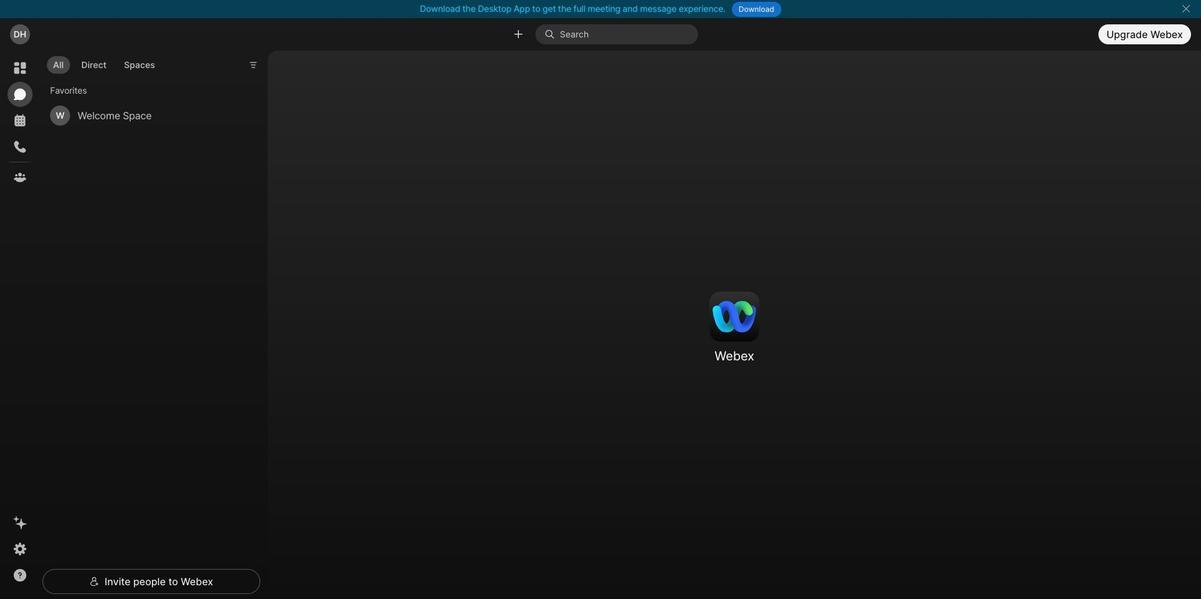 Task type: describe. For each thing, give the bounding box(es) containing it.
webex tab list
[[8, 56, 33, 190]]

cancel_16 image
[[1181, 4, 1191, 14]]



Task type: vqa. For each thing, say whether or not it's contained in the screenshot.
Go to your Webex Meetings site menu item
no



Task type: locate. For each thing, give the bounding box(es) containing it.
favorites element
[[50, 84, 87, 97]]

navigation
[[0, 51, 40, 600]]

tab list
[[44, 49, 164, 78]]

welcome space list item
[[45, 100, 250, 131]]



